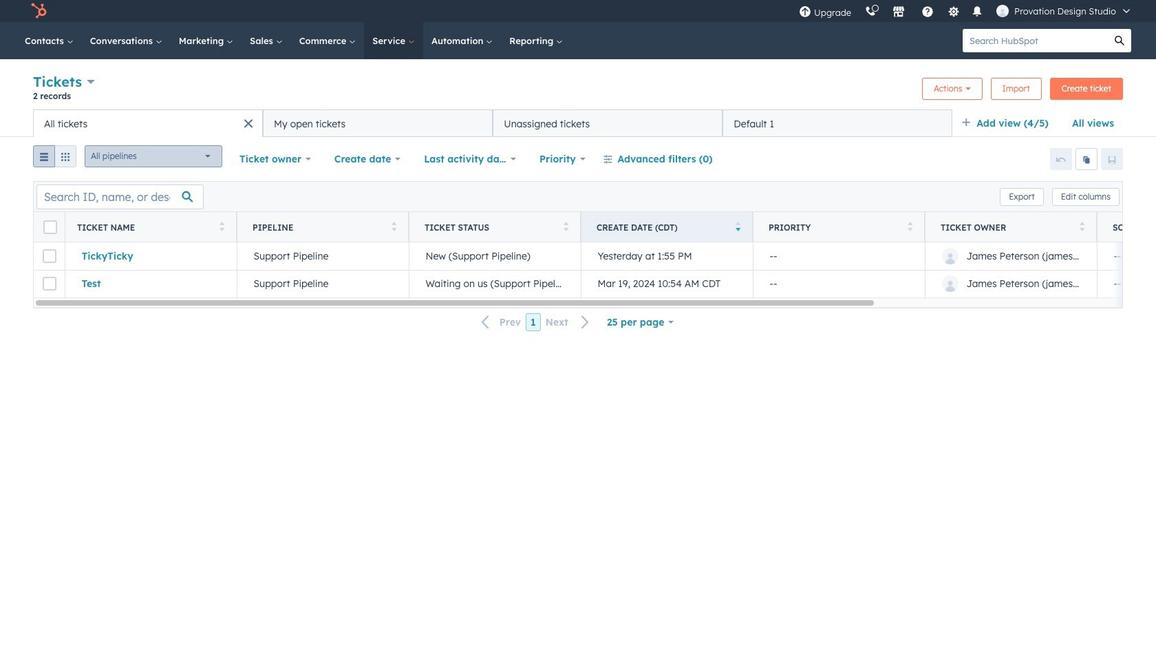 Task type: vqa. For each thing, say whether or not it's contained in the screenshot.
Press to sort. icon related to 2nd the Press to sort. element
yes



Task type: locate. For each thing, give the bounding box(es) containing it.
press to sort. image
[[564, 221, 569, 231], [1080, 221, 1085, 231]]

3 press to sort. element from the left
[[564, 221, 569, 233]]

press to sort. image
[[219, 221, 224, 231], [391, 221, 397, 231], [908, 221, 913, 231]]

pagination navigation
[[474, 313, 598, 332]]

1 horizontal spatial press to sort. image
[[391, 221, 397, 231]]

1 press to sort. image from the left
[[219, 221, 224, 231]]

menu
[[793, 0, 1140, 22]]

3 press to sort. image from the left
[[908, 221, 913, 231]]

0 horizontal spatial press to sort. image
[[219, 221, 224, 231]]

Search ID, name, or description search field
[[36, 184, 204, 209]]

marketplaces image
[[893, 6, 906, 19]]

1 horizontal spatial press to sort. image
[[1080, 221, 1085, 231]]

group
[[33, 145, 76, 173]]

2 horizontal spatial press to sort. image
[[908, 221, 913, 231]]

0 horizontal spatial press to sort. image
[[564, 221, 569, 231]]

press to sort. element
[[219, 221, 224, 233], [391, 221, 397, 233], [564, 221, 569, 233], [908, 221, 913, 233], [1080, 221, 1085, 233]]

Search HubSpot search field
[[963, 29, 1109, 52]]

2 press to sort. image from the left
[[1080, 221, 1085, 231]]

banner
[[33, 72, 1124, 109]]



Task type: describe. For each thing, give the bounding box(es) containing it.
5 press to sort. element from the left
[[1080, 221, 1085, 233]]

1 press to sort. image from the left
[[564, 221, 569, 231]]

2 press to sort. image from the left
[[391, 221, 397, 231]]

james peterson image
[[997, 5, 1009, 17]]

4 press to sort. element from the left
[[908, 221, 913, 233]]

descending sort. press to sort ascending. image
[[736, 221, 741, 231]]

1 press to sort. element from the left
[[219, 221, 224, 233]]

2 press to sort. element from the left
[[391, 221, 397, 233]]

descending sort. press to sort ascending. element
[[736, 221, 741, 233]]



